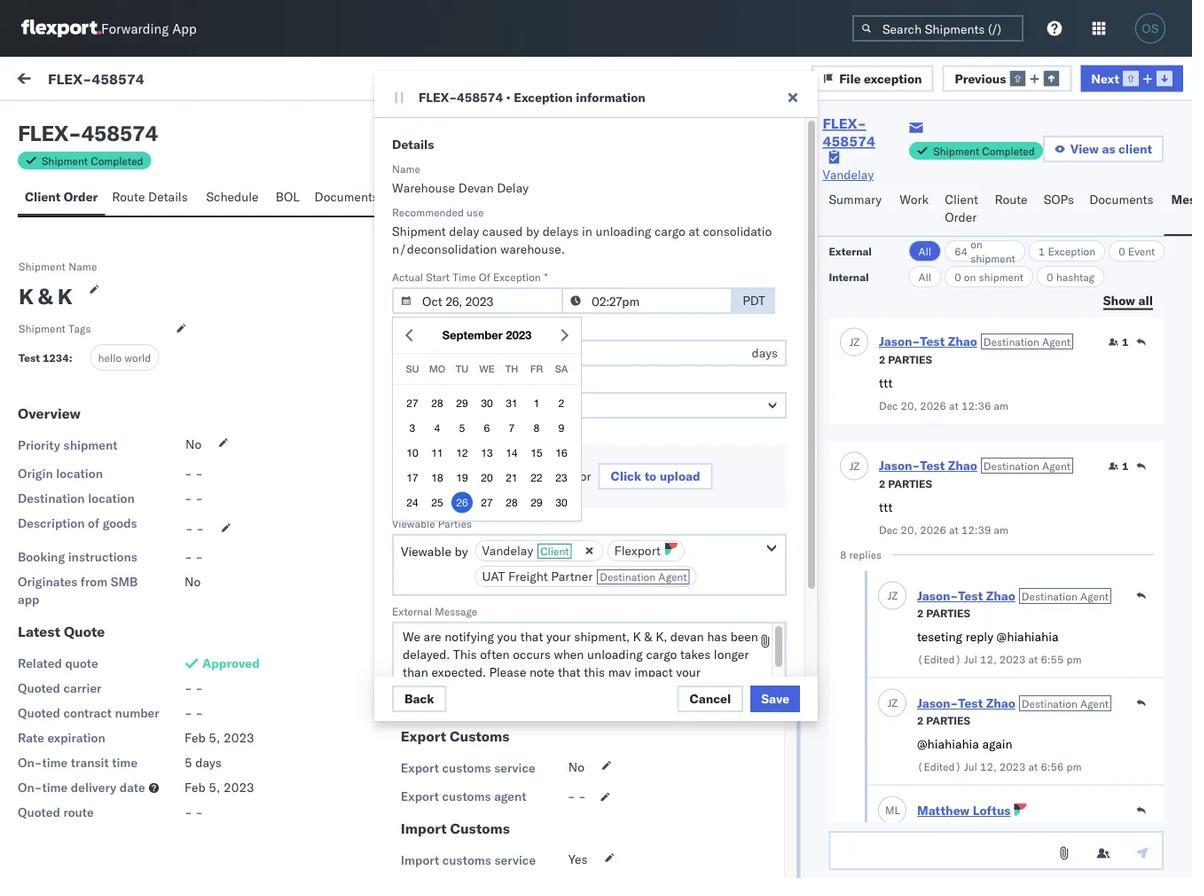 Task type: describe. For each thing, give the bounding box(es) containing it.
1 17, from the top
[[430, 446, 449, 461]]

consignee
[[401, 533, 462, 549]]

test up world
[[126, 272, 149, 287]]

summary button
[[822, 184, 893, 236]]

matthew loftus
[[917, 803, 1010, 818]]

pm up vandelay client
[[520, 526, 539, 541]]

at inside @hiahiahia again (edited)  jul 12, 2023 at 6:56 pm
[[1028, 760, 1038, 774]]

flex-458574 • exception information
[[419, 90, 646, 105]]

3 resize handle column header from the left
[[890, 148, 911, 878]]

MMM D, YYYY text field
[[392, 287, 563, 314]]

8 for 8
[[534, 422, 540, 434]]

0 horizontal spatial client
[[25, 189, 61, 204]]

shipment tags
[[19, 322, 91, 335]]

unloading
[[596, 224, 651, 239]]

message inside button
[[132, 73, 184, 88]]

6:37
[[483, 845, 510, 860]]

@hiahiahia again (edited)  jul 12, 2023 at 6:56 pm
[[917, 736, 1081, 774]]

export customs
[[401, 727, 510, 745]]

origin location
[[18, 466, 103, 481]]

shipment left item/shipment
[[933, 144, 979, 157]]

--
[[568, 465, 584, 480]]

0 horizontal spatial 12:36
[[490, 206, 525, 222]]

1 jason-test zhao from the top
[[86, 192, 180, 208]]

file
[[559, 468, 577, 484]]

export for export customs agent
[[401, 789, 439, 804]]

documents for rightmost documents button
[[1089, 192, 1154, 207]]

exception up "dates"
[[392, 375, 440, 388]]

external message
[[392, 605, 477, 618]]

order for client order button to the left
[[64, 189, 98, 204]]

1 k from the left
[[19, 283, 33, 310]]

description
[[18, 515, 85, 531]]

by inside recommended use shipment delay caused by delays in unloading cargo at consolidatio n/deconsolidation warehouse.
[[526, 224, 539, 239]]

forwarding for forwarding app
[[101, 20, 169, 37]]

booking
[[18, 549, 65, 565]]

1 vertical spatial name
[[68, 259, 97, 273]]

6 jason-test zhao from the top
[[86, 591, 180, 607]]

external (0) button
[[21, 105, 112, 139]]

0 event
[[1119, 244, 1155, 258]]

all for 0
[[919, 270, 932, 283]]

2 jason-test zhao from the top
[[86, 272, 180, 287]]

1 feb from the top
[[185, 730, 206, 746]]

test down number
[[126, 751, 149, 766]]

29 for the leftmost 29 'button'
[[456, 397, 468, 409]]

app
[[18, 592, 39, 607]]

route for route
[[995, 192, 1028, 207]]

agent for destination agent
[[471, 696, 503, 712]]

internal (0)
[[119, 113, 189, 128]]

0 horizontal spatial 27 button
[[402, 392, 423, 414]]

64 on shipment
[[955, 237, 1016, 265]]

30 for leftmost 30 button
[[481, 397, 493, 409]]

international
[[620, 672, 698, 687]]

parties for @hiahiahia again (edited)  jul 12, 2023 at 6:56 pm
[[926, 714, 970, 727]]

resize handle column header for time
[[632, 148, 654, 878]]

parties for ttt dec 20, 2026 at 12:39 am
[[888, 477, 932, 491]]

2 6:47 from the top
[[490, 526, 517, 541]]

estimated
[[392, 322, 441, 336]]

jason- up teseting
[[917, 588, 958, 604]]

ttt inside ttt dec 20, 2026 at 12:36 am
[[879, 375, 892, 390]]

0 horizontal spatial shipment completed
[[42, 154, 143, 167]]

related for related work item/shipment
[[920, 154, 957, 167]]

attach
[[392, 427, 424, 440]]

0 horizontal spatial delivery
[[71, 780, 116, 795]]

parties down the matthew
[[926, 821, 970, 835]]

forwarding agents
[[401, 639, 529, 656]]

20, inside ttt dec 20, 2026 at 12:36 am
[[900, 399, 917, 412]]

19 button
[[452, 467, 473, 488]]

on for 64
[[971, 237, 983, 251]]

1 horizontal spatial completed
[[982, 144, 1035, 157]]

flex
[[18, 120, 68, 146]]

freight for uat freight partner
[[595, 696, 637, 712]]

agent for origin agent
[[439, 672, 471, 687]]

route for route details
[[112, 189, 145, 204]]

schedule
[[206, 189, 259, 204]]

jason- up ttt dec 20, 2026 at 12:39 am
[[879, 458, 920, 473]]

flexport for flexport
[[614, 543, 661, 558]]

all button for 64
[[909, 240, 941, 262]]

19
[[456, 471, 468, 484]]

jason-test zhao destination agent for ttt dec 20, 2026 at 12:36 am
[[879, 334, 1070, 349]]

11
[[431, 447, 443, 459]]

0 horizontal spatial time
[[405, 154, 429, 167]]

0 for 0 hashtag
[[1047, 270, 1053, 283]]

0 horizontal spatial 29 button
[[452, 392, 473, 414]]

save
[[761, 691, 789, 707]]

on-time transit time
[[18, 755, 138, 770]]

2 inside button
[[559, 397, 564, 409]]

customs for export
[[442, 760, 491, 776]]

expiration
[[47, 730, 105, 746]]

name inside name warehouse devan delay
[[392, 162, 420, 175]]

5 for 5
[[459, 422, 465, 434]]

messages button
[[389, 181, 462, 216]]

time for start
[[453, 270, 476, 283]]

exception right "•"
[[514, 90, 573, 105]]

on- for on-time delivery date
[[18, 780, 42, 795]]

2 horizontal spatial message
[[435, 605, 477, 618]]

6:55
[[1040, 653, 1064, 666]]

Enter integers only number field
[[392, 340, 787, 366]]

2 parties for ttt dec 20, 2026 at 12:36 am
[[879, 353, 932, 366]]

uat freight partner
[[567, 696, 685, 712]]

and
[[496, 468, 517, 484]]

7 jason-test zhao from the top
[[86, 671, 180, 687]]

upload document
[[431, 124, 538, 139]]

reply
[[965, 628, 993, 644]]

2 feb 5, 2023 from the top
[[185, 780, 254, 795]]

upload
[[431, 124, 473, 139]]

jason- up ttt dec 20, 2026 at 12:36 am
[[879, 334, 920, 349]]

all button for 0
[[909, 266, 941, 287]]

test down the internal (0) button
[[126, 192, 149, 208]]

export for export customs
[[401, 727, 446, 745]]

show all button
[[1093, 287, 1164, 314]]

agent for @hiahiahia again (edited)  jul 12, 2023 at 6:56 pm
[[1080, 697, 1108, 710]]

28 for the rightmost 28 button
[[506, 496, 518, 509]]

1 dec 8, 2026, 6:38 pm pst from the top
[[405, 685, 556, 701]]

shipper
[[401, 608, 446, 623]]

test left 1234
[[19, 351, 40, 365]]

3 8, from the top
[[430, 765, 441, 781]]

2 vertical spatial shipment
[[63, 437, 117, 453]]

number
[[115, 705, 159, 721]]

transit
[[443, 322, 477, 336]]

jason-test zhao button for ttt dec 20, 2026 at 12:39 am
[[879, 458, 977, 473]]

2026 for ttt dec 20, 2026 at 12:36 am
[[920, 399, 946, 412]]

4 button
[[427, 417, 448, 439]]

in
[[582, 224, 592, 239]]

test up again on the bottom
[[958, 695, 983, 711]]

1 button inside month  2023-09 element
[[526, 392, 547, 414]]

21 button
[[501, 467, 522, 488]]

description of goods
[[18, 515, 137, 531]]

exception root cause *
[[392, 375, 505, 388]]

uat for uat freight partner
[[567, 696, 592, 712]]

1 horizontal spatial 29 button
[[526, 492, 547, 513]]

external for external message
[[392, 605, 432, 618]]

jason- down teseting
[[917, 695, 958, 711]]

2 for ttt dec 20, 2026 at 12:36 am
[[879, 353, 885, 366]]

&
[[38, 283, 53, 310]]

time for transit
[[42, 755, 68, 770]]

vandelay client
[[482, 543, 569, 558]]

previous button
[[943, 65, 1072, 92]]

2 5, from the top
[[209, 780, 220, 795]]

service for export customs
[[494, 760, 536, 776]]

no for export customs
[[568, 759, 585, 775]]

on for 0
[[964, 270, 976, 283]]

1 5, from the top
[[209, 730, 220, 746]]

nominated
[[450, 500, 525, 518]]

22 button
[[526, 467, 547, 488]]

dec inside ttt dec 20, 2026 at 12:39 am
[[879, 523, 898, 537]]

latest quote
[[18, 623, 105, 640]]

drop
[[520, 468, 546, 484]]

test up the reply
[[958, 588, 983, 604]]

pm down agents
[[513, 685, 531, 701]]

2 parties down the matthew
[[917, 821, 970, 835]]

customs for export customs
[[450, 727, 510, 745]]

1 horizontal spatial details
[[392, 137, 434, 152]]

•
[[506, 90, 511, 105]]

shipment for 0 on shipment
[[979, 270, 1024, 283]]

3
[[410, 422, 415, 434]]

@ for @ linjia test
[[53, 702, 64, 717]]

jason-test zhao destination agent for teseting reply @hiahiahia (edited)  jul 12, 2023 at 6:55 pm
[[917, 588, 1108, 604]]

20, for dec 20, 2026, 12:36 am pst
[[430, 206, 449, 222]]

destination up description
[[18, 491, 85, 506]]

os
[[1142, 22, 1159, 35]]

27 for the left 27 button
[[407, 397, 418, 409]]

8 for 8 replies
[[840, 548, 846, 562]]

forwarding app
[[101, 20, 197, 37]]

jan 31, 2023
[[568, 436, 644, 452]]

exception up 12:35
[[493, 270, 541, 283]]

2 k from the left
[[58, 283, 72, 310]]

files
[[427, 427, 450, 440]]

7
[[509, 422, 515, 434]]

flexport for flexport international llc
[[567, 672, 617, 687]]

information
[[576, 90, 646, 105]]

test down "smb"
[[126, 591, 149, 607]]

world
[[124, 351, 151, 364]]

su
[[406, 363, 419, 375]]

5 jason-test zhao from the top
[[86, 511, 180, 527]]

resize handle column header for related work item/shipment
[[1147, 148, 1168, 878]]

shipment down flex
[[42, 154, 88, 167]]

1 button for ttt dec 20, 2026 at 12:36 am
[[1108, 335, 1128, 349]]

back
[[405, 691, 434, 707]]

Search Shipments (/) text field
[[852, 15, 1024, 42]]

test right of
[[126, 511, 149, 527]]

2023 inside @hiahiahia again (edited)  jul 12, 2023 at 6:56 pm
[[999, 760, 1025, 774]]

jason- down from
[[86, 591, 126, 607]]

12:35
[[490, 286, 525, 302]]

1 vertical spatial by
[[455, 544, 468, 559]]

import for import customs
[[401, 820, 447, 837]]

20, inside ttt dec 20, 2026 at 12:39 am
[[900, 523, 917, 537]]

at inside ttt dec 20, 2026 at 12:36 am
[[949, 399, 958, 412]]

external for external (0)
[[28, 113, 75, 128]]

to
[[645, 468, 657, 484]]

jason- down destination location
[[86, 511, 126, 527]]

5 for 5 days
[[185, 755, 192, 770]]

message button
[[125, 57, 214, 105]]

6
[[484, 422, 490, 434]]

dec inside ttt dec 20, 2026 at 12:36 am
[[879, 399, 898, 412]]

related work item/shipment
[[920, 154, 1058, 167]]

jason- up @ linjia test
[[86, 671, 126, 687]]

17
[[407, 471, 418, 484]]

freight for uat freight partner destination agent
[[508, 569, 548, 584]]

client order for client order button to the left
[[25, 189, 98, 204]]

shipment name
[[19, 259, 97, 273]]

import for import customs service
[[401, 852, 439, 868]]

destination down "0 on shipment"
[[983, 335, 1039, 348]]

test up ttt dec 20, 2026 at 12:36 am
[[920, 334, 944, 349]]

1 6:47 from the top
[[490, 446, 517, 461]]

destination down 6:55 at the right bottom
[[1021, 697, 1077, 710]]

1 horizontal spatial 28 button
[[501, 492, 522, 513]]

31
[[506, 397, 518, 409]]

shipment up k & k
[[19, 259, 66, 273]]

25
[[431, 496, 443, 509]]

dec 20, 2026, 12:36 am pst
[[405, 206, 573, 222]]

pm right 6:37 at the bottom of page
[[513, 845, 531, 860]]

quote
[[64, 623, 105, 640]]

pm up export customs agent
[[513, 765, 531, 781]]

2 down the matthew
[[917, 821, 923, 835]]

exception
[[864, 70, 922, 86]]

replies
[[849, 548, 881, 562]]

test right hello
[[126, 352, 149, 367]]

jason- down flex - 458574
[[86, 192, 126, 208]]

ttt dec 20, 2026 at 12:39 am
[[879, 499, 1008, 537]]

september
[[442, 328, 503, 342]]

or
[[580, 468, 591, 484]]

0 horizontal spatial 30 button
[[476, 392, 498, 414]]

jul inside @hiahiahia again (edited)  jul 12, 2023 at 6:56 pm
[[964, 760, 977, 774]]

2 customs from the top
[[442, 789, 491, 804]]

0 horizontal spatial *
[[502, 375, 505, 388]]

10
[[407, 447, 418, 459]]

1 vertical spatial no
[[185, 574, 201, 589]]

26 button
[[452, 492, 473, 513]]

2 vertical spatial agent
[[494, 789, 526, 804]]

work
[[900, 192, 929, 207]]

Unknown text field
[[392, 392, 787, 419]]

n/deconsolidation
[[392, 241, 497, 257]]

test up number
[[126, 671, 149, 687]]

pm right 14
[[520, 446, 539, 461]]

l
[[894, 803, 900, 817]]

1 horizontal spatial *
[[544, 270, 548, 283]]

12:33
[[490, 366, 525, 381]]

0 horizontal spatial completed
[[91, 154, 143, 167]]

20, for dec 20, 2026, 12:35 am pst
[[430, 286, 449, 302]]

all for 64
[[919, 244, 932, 258]]

2 parties button for ttt dec 20, 2026 at 12:39 am
[[879, 475, 932, 491]]

origin for origin agent
[[401, 672, 436, 687]]

flexport international llc
[[567, 672, 723, 687]]

at inside recommended use shipment delay caused by delays in unloading cargo at consolidatio n/deconsolidation warehouse.
[[689, 224, 700, 239]]

1 vertical spatial 27 button
[[476, 492, 498, 513]]

2 vertical spatial date
[[120, 780, 145, 795]]

shipment up test 1234 :
[[19, 322, 66, 335]]

0 horizontal spatial parties
[[438, 517, 472, 530]]

time for transit
[[479, 322, 503, 336]]

rate expiration
[[18, 730, 105, 746]]

parties for teseting reply @hiahiahia (edited)  jul 12, 2023 at 6:55 pm
[[926, 607, 970, 620]]

exception up 0 hashtag
[[1048, 244, 1096, 258]]

cancel button
[[677, 686, 744, 712]]



Task type: vqa. For each thing, say whether or not it's contained in the screenshot.


Task type: locate. For each thing, give the bounding box(es) containing it.
0 down the 64
[[955, 270, 961, 283]]

shipment for 64 on shipment
[[971, 251, 1016, 265]]

export customs service
[[401, 760, 536, 776]]

1 test from the top
[[53, 462, 75, 478]]

1 horizontal spatial forwarding
[[401, 639, 478, 656]]

order down flex - 458574
[[64, 189, 98, 204]]

1 horizontal spatial route
[[995, 192, 1028, 207]]

am inside ttt dec 20, 2026 at 12:39 am
[[994, 523, 1008, 537]]

date for cargo ready date
[[473, 437, 499, 453]]

0 on shipment
[[955, 270, 1024, 283]]

1 horizontal spatial 12:36
[[961, 399, 991, 412]]

order for client order button to the right
[[945, 209, 977, 225]]

0 vertical spatial order
[[64, 189, 98, 204]]

shipment
[[933, 144, 979, 157], [42, 154, 88, 167], [392, 224, 446, 239], [19, 259, 66, 273], [19, 322, 66, 335]]

1 vertical spatial 2026
[[920, 523, 946, 537]]

4 8, from the top
[[430, 845, 441, 860]]

1 vertical spatial 12,
[[980, 760, 996, 774]]

feb up 5 days
[[185, 730, 206, 746]]

test up ttt dec 20, 2026 at 12:39 am
[[920, 458, 944, 473]]

12, down the reply
[[980, 653, 996, 666]]

shipment inside 64 on shipment
[[971, 251, 1016, 265]]

1 horizontal spatial 5
[[459, 422, 465, 434]]

2 parties for @hiahiahia again (edited)  jul 12, 2023 at 6:56 pm
[[917, 714, 970, 727]]

@ left the tao
[[53, 622, 64, 637]]

jason- up origin location
[[86, 432, 126, 447]]

origin for origin location
[[18, 466, 53, 481]]

1 quoted from the top
[[18, 680, 60, 696]]

destination
[[983, 335, 1039, 348], [983, 459, 1039, 472], [18, 491, 85, 506], [600, 570, 656, 584], [1021, 589, 1077, 603], [401, 696, 468, 712], [1021, 697, 1077, 710]]

8 inside button
[[534, 422, 540, 434]]

forwarding left app
[[101, 20, 169, 37]]

2 @ from the top
[[53, 702, 64, 717]]

4 jason-test zhao from the top
[[86, 432, 180, 447]]

yes
[[568, 852, 588, 867]]

1 dec 17, 2026, 6:47 pm pst from the top
[[405, 446, 564, 461]]

cause
[[468, 375, 498, 388]]

test down priority shipment
[[53, 462, 75, 478]]

0 vertical spatial shipment
[[971, 251, 1016, 265]]

1 vertical spatial vandelay
[[482, 543, 533, 558]]

(0)
[[78, 113, 101, 128], [166, 113, 189, 128]]

upload
[[660, 468, 700, 484]]

schedule button
[[199, 181, 269, 216]]

destination inside uat freight partner destination agent
[[600, 570, 656, 584]]

30 down 23
[[556, 496, 567, 509]]

0 vertical spatial @hiahiahia
[[996, 628, 1058, 644]]

1 horizontal spatial 30 button
[[551, 492, 572, 513]]

shipment inside recommended use shipment delay caused by delays in unloading cargo at consolidatio n/deconsolidation warehouse.
[[392, 224, 446, 239]]

pm
[[520, 446, 539, 461], [520, 526, 539, 541], [513, 605, 531, 621], [513, 685, 531, 701], [513, 765, 531, 781], [513, 845, 531, 860]]

3 jason-test zhao from the top
[[86, 352, 180, 367]]

route details
[[112, 189, 188, 204]]

shipment completed up route button
[[933, 144, 1035, 157]]

vandelay for vandelay
[[823, 167, 874, 182]]

view as client button
[[1043, 136, 1164, 162]]

27 right 26 button
[[481, 496, 493, 509]]

1 vertical spatial 27
[[481, 496, 493, 509]]

2 service from the top
[[495, 852, 536, 868]]

j
[[61, 194, 64, 205], [849, 335, 853, 348], [61, 354, 64, 365], [61, 434, 64, 445], [849, 459, 853, 472], [61, 513, 64, 524], [887, 589, 891, 602], [61, 673, 64, 684], [887, 696, 891, 709], [61, 753, 64, 764]]

3 export from the top
[[401, 789, 439, 804]]

pm right 6:39
[[513, 605, 531, 621]]

0 left "hashtag"
[[1047, 270, 1053, 283]]

click to upload button
[[598, 463, 713, 490]]

1 horizontal spatial uat
[[567, 696, 592, 712]]

pm inside @hiahiahia again (edited)  jul 12, 2023 at 6:56 pm
[[1066, 760, 1081, 774]]

external down my work
[[28, 113, 75, 128]]

no for overview
[[185, 436, 202, 452]]

of
[[88, 515, 99, 531]]

1 vertical spatial on
[[964, 270, 976, 283]]

am inside ttt dec 20, 2026 at 12:36 am
[[994, 399, 1008, 412]]

export
[[401, 727, 446, 745], [401, 760, 439, 776], [401, 789, 439, 804]]

1 (0) from the left
[[78, 113, 101, 128]]

internal inside button
[[119, 113, 162, 128]]

time left of
[[453, 270, 476, 283]]

31 button
[[501, 392, 522, 414]]

save button
[[751, 686, 800, 712]]

0 horizontal spatial uat
[[482, 569, 505, 584]]

time right transit
[[112, 755, 138, 770]]

0 vertical spatial 12:36
[[490, 206, 525, 222]]

2 parties button down the matthew
[[917, 820, 970, 835]]

at inside ttt dec 20, 2026 at 12:39 am
[[949, 523, 958, 537]]

*
[[544, 270, 548, 283], [502, 375, 505, 388]]

devan
[[458, 180, 494, 196]]

1234
[[43, 351, 69, 365]]

6 button
[[476, 417, 498, 439]]

viewable for viewable by
[[401, 544, 451, 559]]

2 vertical spatial quoted
[[18, 805, 60, 820]]

2 vertical spatial 1 button
[[1108, 459, 1128, 473]]

parties down 23
[[529, 500, 577, 518]]

2 6:38 from the top
[[483, 765, 510, 781]]

0 horizontal spatial client order
[[25, 189, 98, 204]]

at inside "teseting reply @hiahiahia (edited)  jul 12, 2023 at 6:55 pm"
[[1028, 653, 1038, 666]]

flexport up "uat freight partner"
[[567, 672, 617, 687]]

1 horizontal spatial client order button
[[938, 184, 988, 236]]

location up destination location
[[56, 466, 103, 481]]

1 vertical spatial feb 5, 2023
[[185, 780, 254, 795]]

2 import from the top
[[401, 852, 439, 868]]

@
[[53, 622, 64, 637], [53, 702, 64, 717]]

1 jul from the top
[[964, 653, 977, 666]]

import customs
[[401, 820, 510, 837]]

on- for on-time transit time
[[18, 755, 42, 770]]

8, up export customs
[[430, 685, 441, 701]]

0 vertical spatial partner
[[551, 569, 593, 584]]

2 horizontal spatial client
[[945, 192, 978, 207]]

27 button right 26 button
[[476, 492, 498, 513]]

2 parties button for ttt dec 20, 2026 at 12:36 am
[[879, 351, 932, 367]]

as
[[1102, 141, 1116, 157]]

internal for internal (0)
[[119, 113, 162, 128]]

1 vertical spatial 6:47
[[490, 526, 517, 541]]

external for external
[[829, 244, 872, 258]]

2 8, from the top
[[430, 685, 441, 701]]

1 vertical spatial viewable
[[401, 544, 451, 559]]

2 parties button for @hiahiahia again (edited)  jul 12, 2023 at 6:56 pm
[[917, 712, 970, 728]]

20 button
[[476, 467, 498, 488]]

@hiahiahia inside @hiahiahia again (edited)  jul 12, 2023 at 6:56 pm
[[917, 736, 979, 751]]

app
[[172, 20, 197, 37]]

1 vertical spatial 6:38
[[483, 765, 510, 781]]

agent for ttt dec 20, 2026 at 12:39 am
[[1042, 459, 1070, 472]]

jason- up tags
[[86, 272, 126, 287]]

am for 12:36
[[528, 206, 547, 222]]

0 for 0 on shipment
[[955, 270, 961, 283]]

1 vertical spatial import
[[401, 852, 439, 868]]

external inside button
[[28, 113, 75, 128]]

1 horizontal spatial vandelay
[[823, 167, 874, 182]]

client order button up the 64
[[938, 184, 988, 236]]

1 vertical spatial quoted
[[18, 705, 60, 721]]

8 right 7 button
[[534, 422, 540, 434]]

8, down the import customs
[[430, 845, 441, 860]]

date
[[473, 437, 499, 453], [489, 466, 514, 481], [120, 780, 145, 795]]

0 horizontal spatial documents button
[[307, 181, 389, 216]]

0 vertical spatial on
[[971, 237, 983, 251]]

parties up @hiahiahia again (edited)  jul 12, 2023 at 6:56 pm
[[926, 714, 970, 727]]

service
[[494, 760, 536, 776], [495, 852, 536, 868]]

5 button
[[452, 417, 473, 439]]

resize handle column header
[[375, 148, 397, 878], [632, 148, 654, 878], [890, 148, 911, 878], [1147, 148, 1168, 878]]

all button left "0 on shipment"
[[909, 266, 941, 287]]

delivery down transit
[[71, 780, 116, 795]]

internal down the summary button
[[829, 270, 869, 283]]

28 down exception root cause *
[[431, 397, 443, 409]]

4 resize handle column header from the left
[[1147, 148, 1168, 878]]

agent inside uat freight partner destination agent
[[659, 570, 687, 584]]

warehouse.
[[500, 241, 565, 257]]

quoted route
[[18, 805, 94, 820]]

jason-test zhao up instructions
[[86, 511, 180, 527]]

agent for teseting reply @hiahiahia (edited)  jul 12, 2023 at 6:55 pm
[[1080, 589, 1108, 603]]

jason-test zhao button for @hiahiahia again (edited)  jul 12, 2023 at 6:56 pm
[[917, 695, 1015, 711]]

0 vertical spatial quoted
[[18, 680, 60, 696]]

click
[[611, 468, 642, 484]]

service up export customs agent
[[494, 760, 536, 776]]

@hiahiahia up 6:55 at the right bottom
[[996, 628, 1058, 644]]

2 parties button up teseting
[[917, 605, 970, 621]]

0 horizontal spatial order
[[64, 189, 98, 204]]

28 for the leftmost 28 button
[[431, 397, 443, 409]]

work for my
[[51, 68, 97, 93]]

internal (0) button
[[112, 105, 199, 139]]

0 vertical spatial time
[[405, 154, 429, 167]]

quoted for quoted contract number
[[18, 705, 60, 721]]

viewable for viewable parties
[[392, 517, 435, 530]]

2023 inside "teseting reply @hiahiahia (edited)  jul 12, 2023 at 6:55 pm"
[[999, 653, 1025, 666]]

3 customs from the top
[[442, 852, 491, 868]]

linjia
[[66, 702, 99, 717]]

3 quoted from the top
[[18, 805, 60, 820]]

0 horizontal spatial message
[[55, 154, 98, 167]]

1 horizontal spatial @hiahiahia
[[996, 628, 1058, 644]]

2 parties for teseting reply @hiahiahia (edited)  jul 12, 2023 at 6:55 pm
[[917, 607, 970, 620]]

2 jul from the top
[[964, 760, 977, 774]]

jason-test zhao button up again on the bottom
[[917, 695, 1015, 711]]

9
[[559, 422, 564, 434]]

message
[[132, 73, 184, 88], [55, 154, 98, 167], [435, 605, 477, 618]]

458574 inside the flex- 458574 link
[[823, 132, 876, 150]]

quoted for quoted route
[[18, 805, 60, 820]]

shipment down recommended
[[392, 224, 446, 239]]

20, for dec 20, 2026, 12:33 am pst
[[430, 366, 449, 381]]

details left schedule
[[148, 189, 188, 204]]

* left th
[[502, 375, 505, 388]]

23
[[556, 471, 567, 484]]

2 dec 8, 2026, 6:38 pm pst from the top
[[405, 765, 556, 781]]

11 button
[[427, 442, 448, 463]]

test
[[53, 462, 75, 478], [53, 542, 75, 558]]

0 vertical spatial message
[[132, 73, 184, 88]]

0 vertical spatial name
[[392, 162, 420, 175]]

1 all from the top
[[919, 244, 932, 258]]

freight down vandelay client
[[508, 569, 548, 584]]

(0) for external (0)
[[78, 113, 101, 128]]

1 vertical spatial details
[[148, 189, 188, 204]]

22
[[531, 471, 543, 484]]

1 horizontal spatial parties
[[529, 500, 577, 518]]

upload document button
[[419, 119, 637, 145]]

1 am from the top
[[528, 206, 547, 222]]

am up delays
[[528, 206, 547, 222]]

related for related quote
[[18, 656, 62, 671]]

import down the import customs
[[401, 852, 439, 868]]

test down description
[[53, 542, 75, 558]]

5 days
[[185, 755, 222, 770]]

1 horizontal spatial documents
[[1089, 192, 1154, 207]]

partner for uat freight partner
[[640, 696, 685, 712]]

recommended use shipment delay caused by delays in unloading cargo at consolidatio n/deconsolidation warehouse.
[[392, 205, 772, 257]]

Please type here (tag users with @) text field
[[392, 622, 787, 705]]

0 horizontal spatial related
[[18, 656, 62, 671]]

forwarding for forwarding agents
[[401, 639, 478, 656]]

2 parties button up @hiahiahia again (edited)  jul 12, 2023 at 6:56 pm
[[917, 712, 970, 728]]

1 vertical spatial dec 17, 2026, 6:47 pm pst
[[405, 526, 564, 541]]

1 export from the top
[[401, 727, 446, 745]]

on inside 64 on shipment
[[971, 237, 983, 251]]

1 horizontal spatial 29
[[531, 496, 543, 509]]

shipment up origin location
[[63, 437, 117, 453]]

partner for uat freight partner destination agent
[[551, 569, 593, 584]]

on- left ttttt
[[18, 780, 42, 795]]

buyer
[[401, 558, 434, 574]]

latest
[[18, 623, 60, 640]]

0 vertical spatial delivery
[[440, 466, 486, 481]]

0 horizontal spatial by
[[455, 544, 468, 559]]

vandelay link
[[823, 166, 874, 184]]

1 inside month  2023-09 element
[[534, 397, 540, 409]]

customs down export customs service on the left
[[442, 789, 491, 804]]

1 horizontal spatial 8
[[840, 548, 846, 562]]

quoted contract number
[[18, 705, 159, 721]]

1 vertical spatial internal
[[829, 270, 869, 283]]

27 button
[[402, 392, 423, 414], [476, 492, 498, 513]]

dec 8, 2026, 6:38 pm pst down "forwarding agents"
[[405, 685, 556, 701]]

test right priority shipment
[[126, 432, 149, 447]]

(0) inside button
[[166, 113, 189, 128]]

2 am from the top
[[994, 523, 1008, 537]]

2 for teseting reply @hiahiahia (edited)  jul 12, 2023 at 6:55 pm
[[917, 607, 923, 620]]

13
[[481, 447, 493, 459]]

0 horizontal spatial route
[[112, 189, 145, 204]]

location up goods
[[88, 491, 135, 506]]

uat for uat freight partner destination agent
[[482, 569, 505, 584]]

0 left event
[[1119, 244, 1125, 258]]

0 vertical spatial forwarding
[[101, 20, 169, 37]]

flex-458574
[[48, 69, 144, 87]]

origin down priority
[[18, 466, 53, 481]]

am for ttt dec 20, 2026 at 12:39 am
[[994, 523, 1008, 537]]

1 vertical spatial uat
[[567, 696, 592, 712]]

0 horizontal spatial external
[[28, 113, 75, 128]]

@ for @ tao liu
[[53, 622, 64, 637]]

service for import customs
[[495, 852, 536, 868]]

client order for client order button to the right
[[945, 192, 978, 225]]

8 jason-test zhao from the top
[[86, 751, 180, 766]]

parties up ttt dec 20, 2026 at 12:36 am
[[888, 353, 932, 366]]

agent up export customs
[[471, 696, 503, 712]]

1 vertical spatial 12:36
[[961, 399, 991, 412]]

-- : -- -- text field
[[562, 287, 733, 314]]

jul inside "teseting reply @hiahiahia (edited)  jul 12, 2023 at 6:55 pm"
[[964, 653, 977, 666]]

flexport button
[[607, 540, 685, 562]]

export for export customs service
[[401, 760, 439, 776]]

2 up teseting
[[917, 607, 923, 620]]

1 vertical spatial (edited)
[[917, 760, 961, 774]]

pm inside "teseting reply @hiahiahia (edited)  jul 12, 2023 at 6:55 pm"
[[1066, 653, 1081, 666]]

@hiahiahia left again on the bottom
[[917, 736, 979, 751]]

destination down origin agent
[[401, 696, 468, 712]]

0 vertical spatial flexport
[[614, 543, 661, 558]]

1 vertical spatial 30 button
[[551, 492, 572, 513]]

on-time delivery date
[[18, 780, 145, 795]]

1 customs from the top
[[442, 760, 491, 776]]

1 2026 from the top
[[920, 399, 946, 412]]

viewable parties
[[392, 517, 472, 530]]

am for ttt dec 20, 2026 at 12:36 am
[[994, 399, 1008, 412]]

date for target delivery date
[[489, 466, 514, 481]]

message down flex - 458574
[[55, 154, 98, 167]]

related quote
[[18, 656, 98, 671]]

time up quoted route
[[42, 780, 68, 795]]

2 quoted from the top
[[18, 705, 60, 721]]

am for 12:33
[[528, 366, 547, 381]]

1 vertical spatial 8
[[840, 548, 846, 562]]

2 17, from the top
[[430, 526, 449, 541]]

freight down flexport international llc
[[595, 696, 637, 712]]

month  2023-09 element
[[399, 391, 575, 515]]

location for destination location
[[88, 491, 135, 506]]

2 feb from the top
[[185, 780, 206, 795]]

0 hashtag
[[1047, 270, 1095, 283]]

17, down files
[[430, 446, 449, 461]]

0 vertical spatial 5
[[459, 422, 465, 434]]

internal for internal
[[829, 270, 869, 283]]

2 for @hiahiahia again (edited)  jul 12, 2023 at 6:56 pm
[[917, 714, 923, 727]]

flexport inside button
[[614, 543, 661, 558]]

time for delivery
[[42, 780, 68, 795]]

documents
[[315, 189, 379, 204], [1089, 192, 1154, 207]]

1 horizontal spatial related
[[920, 154, 957, 167]]

1 horizontal spatial (0)
[[166, 113, 189, 128]]

2 12, from the top
[[980, 760, 996, 774]]

customs for import customs
[[450, 820, 510, 837]]

0 vertical spatial 30 button
[[476, 392, 498, 414]]

jason-test zhao button up ttt dec 20, 2026 at 12:39 am
[[879, 458, 977, 473]]

18 button
[[427, 467, 448, 488]]

resize handle column header for message
[[375, 148, 397, 878]]

ttt inside ttt dec 20, 2026 at 12:39 am
[[879, 499, 892, 515]]

12, inside @hiahiahia again (edited)  jul 12, 2023 at 6:56 pm
[[980, 760, 996, 774]]

partner down international in the bottom right of the page
[[640, 696, 685, 712]]

(0) inside button
[[78, 113, 101, 128]]

0 horizontal spatial 28 button
[[427, 392, 448, 414]]

0 vertical spatial 2026
[[920, 399, 946, 412]]

12:36 inside ttt dec 20, 2026 at 12:36 am
[[961, 399, 991, 412]]

1 @ from the top
[[53, 622, 64, 637]]

8 button
[[526, 417, 547, 439]]

customs for import
[[442, 852, 491, 868]]

0 vertical spatial 29 button
[[452, 392, 473, 414]]

0 for 0 event
[[1119, 244, 1125, 258]]

2026 for ttt dec 20, 2026 at 12:39 am
[[920, 523, 946, 537]]

quoted for quoted carrier
[[18, 680, 60, 696]]

external down the summary button
[[829, 244, 872, 258]]

30 for the right 30 button
[[556, 496, 567, 509]]

2 pm from the top
[[1066, 760, 1081, 774]]

0 horizontal spatial 30
[[481, 397, 493, 409]]

2026 inside ttt dec 20, 2026 at 12:36 am
[[920, 399, 946, 412]]

1 horizontal spatial message
[[132, 73, 184, 88]]

jason-test zhao destination agent for ttt dec 20, 2026 at 12:39 am
[[879, 458, 1070, 473]]

route down flex - 458574
[[112, 189, 145, 204]]

shipment
[[971, 251, 1016, 265], [979, 270, 1024, 283], [63, 437, 117, 453]]

1 vertical spatial 30
[[556, 496, 567, 509]]

2 dec 17, 2026, 6:47 pm pst from the top
[[405, 526, 564, 541]]

route
[[63, 805, 94, 820]]

1 vertical spatial test
[[53, 542, 75, 558]]

external
[[28, 113, 75, 128], [829, 244, 872, 258], [392, 605, 432, 618]]

vandelay for vandelay client
[[482, 543, 533, 558]]

12, inside "teseting reply @hiahiahia (edited)  jul 12, 2023 at 6:55 pm"
[[980, 653, 996, 666]]

documents right 'bol' button
[[315, 189, 379, 204]]

2 resize handle column header from the left
[[632, 148, 654, 878]]

1 vertical spatial 17,
[[430, 526, 449, 541]]

related up work
[[920, 154, 957, 167]]

6:38 down agents
[[483, 685, 510, 701]]

0 horizontal spatial name
[[68, 259, 97, 273]]

13 button
[[476, 442, 498, 463]]

2 (0) from the left
[[166, 113, 189, 128]]

quoted carrier
[[18, 680, 102, 696]]

1 vertical spatial order
[[945, 209, 977, 225]]

1 pm from the top
[[1066, 653, 1081, 666]]

1 service from the top
[[494, 760, 536, 776]]

27 for bottommost 27 button
[[481, 496, 493, 509]]

0 vertical spatial 17,
[[430, 446, 449, 461]]

20,
[[430, 206, 449, 222], [430, 286, 449, 302], [430, 366, 449, 381], [900, 399, 917, 412], [900, 523, 917, 537]]

0 horizontal spatial 0
[[955, 270, 961, 283]]

2 parties button for teseting reply @hiahiahia (edited)  jul 12, 2023 at 6:55 pm
[[917, 605, 970, 621]]

0 vertical spatial all button
[[909, 240, 941, 262]]

recommended
[[392, 205, 464, 219]]

item/shipment
[[986, 154, 1058, 167]]

viewable down 24 button
[[392, 517, 435, 530]]

30 button down cause
[[476, 392, 498, 414]]

28 button down exception root cause *
[[427, 392, 448, 414]]

30 down cause
[[481, 397, 493, 409]]

booking instructions
[[18, 549, 137, 565]]

carrier
[[63, 680, 102, 696]]

test right linjia
[[102, 702, 127, 717]]

jason-test zhao destination agent for @hiahiahia again (edited)  jul 12, 2023 at 6:56 pm
[[917, 695, 1108, 711]]

1 horizontal spatial documents button
[[1082, 184, 1164, 236]]

parties for ttt dec 20, 2026 at 12:36 am
[[888, 353, 932, 366]]

agent up destination agent
[[439, 672, 471, 687]]

file exception button
[[812, 65, 934, 92], [812, 65, 934, 92]]

0 horizontal spatial client order button
[[18, 181, 105, 216]]

goods
[[103, 515, 137, 531]]

1 on- from the top
[[18, 755, 42, 770]]

(edited) inside @hiahiahia again (edited)  jul 12, 2023 at 6:56 pm
[[917, 760, 961, 774]]

cargo
[[401, 437, 435, 453]]

jason- down expiration
[[86, 751, 126, 766]]

jason- right :
[[86, 352, 126, 367]]

1 resize handle column header from the left
[[375, 148, 397, 878]]

None text field
[[829, 831, 1164, 870]]

@hiahiahia inside "teseting reply @hiahiahia (edited)  jul 12, 2023 at 6:55 pm"
[[996, 628, 1058, 644]]

1 horizontal spatial partner
[[640, 696, 685, 712]]

1 vertical spatial on-
[[18, 780, 42, 795]]

2026 inside ttt dec 20, 2026 at 12:39 am
[[920, 523, 946, 537]]

1 vertical spatial all
[[919, 270, 932, 283]]

matthew
[[917, 803, 969, 818]]

1 (edited) from the top
[[917, 653, 961, 666]]

external (0)
[[28, 113, 101, 128]]

details inside button
[[148, 189, 188, 204]]

jason-test zhao down "smb"
[[86, 591, 180, 607]]

click to upload
[[611, 468, 700, 484]]

1 vertical spatial shipment
[[979, 270, 1024, 283]]

0 vertical spatial 1 button
[[1108, 335, 1128, 349]]

1 horizontal spatial 0
[[1047, 270, 1053, 283]]

1 8, from the top
[[430, 605, 441, 621]]

(edited) inside "teseting reply @hiahiahia (edited)  jul 12, 2023 at 6:55 pm"
[[917, 653, 961, 666]]

client inside vandelay client
[[540, 545, 569, 558]]

client right work
[[945, 192, 978, 207]]

29 for rightmost 29 'button'
[[531, 496, 543, 509]]

1 horizontal spatial 27
[[481, 496, 493, 509]]

1 horizontal spatial shipment completed
[[933, 144, 1035, 157]]

2 (edited) from the top
[[917, 760, 961, 774]]

2 on- from the top
[[18, 780, 42, 795]]

client order down flex
[[25, 189, 98, 204]]

client order up the 64
[[945, 192, 978, 225]]

1 all button from the top
[[909, 240, 941, 262]]

1 vertical spatial am
[[528, 286, 547, 302]]

1 12, from the top
[[980, 653, 996, 666]]

(0) for internal (0)
[[166, 113, 189, 128]]

destination up 6:55 at the right bottom
[[1021, 589, 1077, 603]]

1 import from the top
[[401, 820, 447, 837]]

documents for the left documents button
[[315, 189, 379, 204]]

1 6:38 from the top
[[483, 685, 510, 701]]

2 vertical spatial am
[[528, 366, 547, 381]]

2 export from the top
[[401, 760, 439, 776]]

am for 12:35
[[528, 286, 547, 302]]

2 2026 from the top
[[920, 523, 946, 537]]

23 button
[[551, 467, 572, 488]]

destination up 12:39
[[983, 459, 1039, 472]]

3 am from the top
[[528, 366, 547, 381]]

1 vertical spatial @hiahiahia
[[917, 736, 979, 751]]

2 test from the top
[[53, 542, 75, 558]]

1 vertical spatial external
[[829, 244, 872, 258]]

5 inside button
[[459, 422, 465, 434]]

1 horizontal spatial 27 button
[[476, 492, 498, 513]]

jason-test zhao button for ttt dec 20, 2026 at 12:36 am
[[879, 334, 977, 349]]

flex - 458574
[[18, 120, 158, 146]]

5
[[459, 422, 465, 434], [185, 755, 192, 770]]

flexport. image
[[21, 20, 101, 37]]

1 vertical spatial pm
[[1066, 760, 1081, 774]]

2 all button from the top
[[909, 266, 941, 287]]

1 am from the top
[[994, 399, 1008, 412]]

2 all from the top
[[919, 270, 932, 283]]

0 vertical spatial (edited)
[[917, 653, 961, 666]]

flex- 458574
[[823, 114, 876, 150], [919, 206, 1002, 222], [919, 286, 1002, 302], [919, 446, 1002, 461], [919, 526, 1002, 541], [919, 605, 1002, 621], [919, 685, 1002, 701], [919, 765, 1002, 781], [919, 845, 1002, 860]]

jason-test zhao button for teseting reply @hiahiahia (edited)  jul 12, 2023 at 6:55 pm
[[917, 588, 1015, 604]]

1 feb 5, 2023 from the top
[[185, 730, 254, 746]]

(0) down flex-458574
[[78, 113, 101, 128]]

dec 20, 2026, 12:33 am pst
[[405, 366, 573, 381]]

import down export customs agent
[[401, 820, 447, 837]]

2 am from the top
[[528, 286, 547, 302]]



